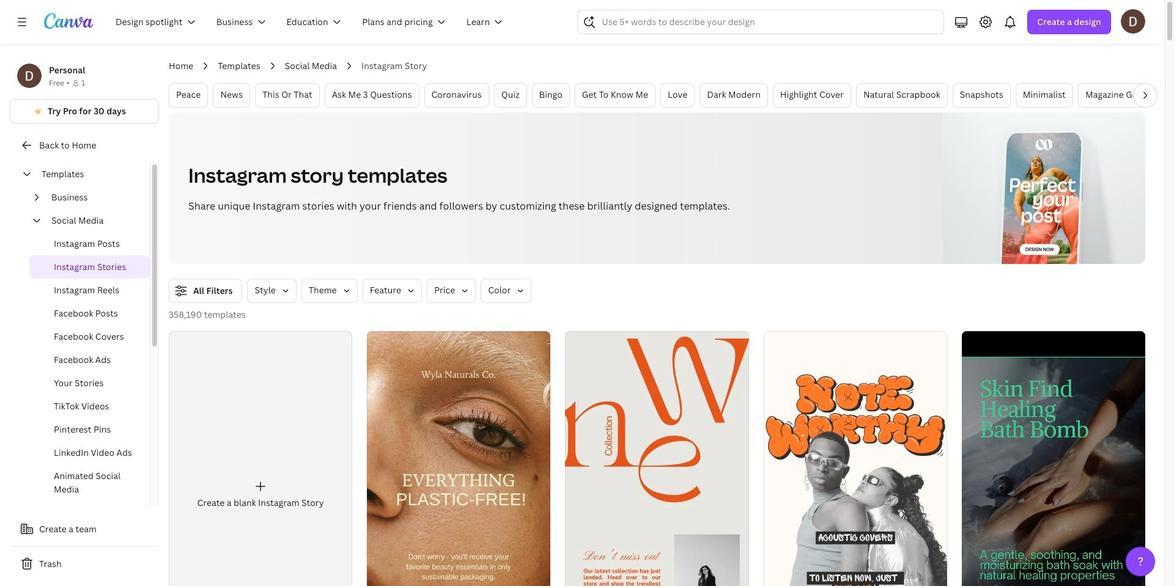 Task type: locate. For each thing, give the bounding box(es) containing it.
top level navigation element
[[108, 10, 516, 34]]

create a blank instagram story element
[[169, 332, 353, 587]]

None search field
[[578, 10, 945, 34]]

dirk hardpeck image
[[1121, 9, 1146, 34]]

grey red minimalist aesthetic fashion instagram story image
[[566, 332, 749, 587]]

instagram story templates image
[[944, 113, 1146, 264], [1002, 132, 1082, 277]]

Search search field
[[602, 10, 937, 34]]



Task type: describe. For each thing, give the bounding box(es) containing it.
cream bright orange black cartoon type music podcast instagram story image
[[764, 332, 948, 587]]

beige pastel yellow photocentric neutral clean beauty products sustainable beauty your story image
[[367, 332, 551, 587]]



Task type: vqa. For each thing, say whether or not it's contained in the screenshot.
the bottommost Audio BUTTON
no



